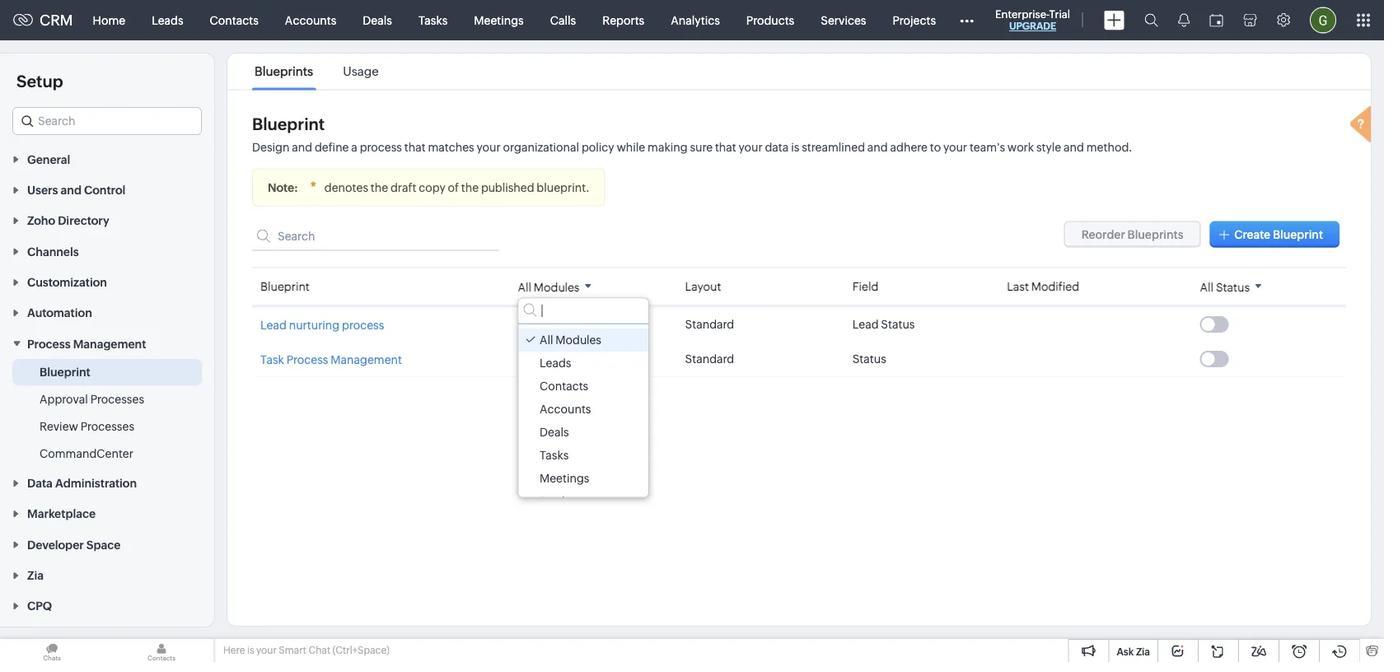 Task type: vqa. For each thing, say whether or not it's contained in the screenshot.
middle the Tasks
yes



Task type: describe. For each thing, give the bounding box(es) containing it.
1 vertical spatial tasks
[[518, 353, 547, 366]]

automation button
[[0, 297, 214, 328]]

approval
[[40, 393, 88, 406]]

your right "to"
[[944, 141, 967, 154]]

cpq button
[[0, 591, 214, 621]]

blueprint link
[[40, 364, 90, 380]]

2 the from the left
[[461, 181, 479, 194]]

meetings link
[[461, 0, 537, 40]]

and right style
[[1064, 141, 1084, 154]]

zia button
[[0, 560, 214, 591]]

profile element
[[1300, 0, 1346, 40]]

0 vertical spatial tasks
[[419, 14, 448, 27]]

task process management link
[[260, 352, 404, 368]]

data administration button
[[0, 468, 214, 498]]

zoho directory button
[[0, 205, 214, 236]]

calendar image
[[1210, 14, 1224, 27]]

deals link
[[350, 0, 405, 40]]

process management button
[[0, 328, 214, 359]]

create menu element
[[1094, 0, 1135, 40]]

tasks link
[[405, 0, 461, 40]]

meetings inside tree
[[539, 472, 589, 485]]

users and control
[[27, 183, 125, 197]]

nurturing
[[289, 319, 340, 332]]

list containing blueprints
[[240, 54, 394, 89]]

all for 'all modules' field
[[518, 281, 532, 294]]

and inside dropdown button
[[61, 183, 82, 197]]

contacts link
[[197, 0, 272, 40]]

services
[[821, 14, 866, 27]]

review
[[40, 420, 78, 433]]

process inside 'dropdown button'
[[27, 337, 71, 351]]

review processes
[[40, 420, 134, 433]]

0 vertical spatial is
[[791, 141, 800, 154]]

space
[[86, 538, 121, 552]]

zoho directory
[[27, 214, 109, 227]]

define
[[315, 141, 349, 154]]

deals inside tree
[[539, 426, 569, 439]]

search element
[[1135, 0, 1168, 40]]

adhere
[[890, 141, 928, 154]]

smart
[[279, 645, 307, 656]]

approval processes
[[40, 393, 144, 406]]

and left adhere
[[868, 141, 888, 154]]

automation
[[27, 307, 92, 320]]

general button
[[0, 143, 214, 174]]

making
[[648, 141, 688, 154]]

draft
[[391, 181, 416, 194]]

tree containing all modules
[[519, 324, 649, 513]]

processes for review processes
[[80, 420, 134, 433]]

field
[[853, 280, 879, 293]]

of
[[448, 181, 459, 194]]

leads link
[[139, 0, 197, 40]]

team's
[[970, 141, 1005, 154]]

users
[[27, 183, 58, 197]]

2 vertical spatial status
[[853, 353, 886, 366]]

* denotes the draft copy of the published blueprint.
[[310, 180, 590, 195]]

create blueprint
[[1235, 228, 1323, 241]]

1 horizontal spatial management
[[331, 353, 402, 367]]

signals image
[[1178, 13, 1190, 27]]

blueprint up nurturing
[[260, 280, 310, 293]]

0 vertical spatial process
[[360, 141, 402, 154]]

0 horizontal spatial accounts
[[285, 14, 336, 27]]

to
[[930, 141, 941, 154]]

your right matches
[[477, 141, 501, 154]]

your left the smart
[[256, 645, 277, 656]]

reports
[[603, 14, 645, 27]]

marketplace button
[[0, 498, 214, 529]]

1 vertical spatial process
[[342, 319, 384, 332]]

projects link
[[880, 0, 949, 40]]

crm
[[40, 12, 73, 29]]

last modified
[[1007, 280, 1079, 293]]

All Status field
[[1200, 275, 1268, 299]]

all status
[[1200, 281, 1250, 294]]

analytics
[[671, 14, 720, 27]]

home link
[[80, 0, 139, 40]]

search image
[[1145, 13, 1159, 27]]

calls link
[[537, 0, 589, 40]]

a
[[351, 141, 358, 154]]

(ctrl+space)
[[333, 645, 390, 656]]

commandcenter link
[[40, 445, 133, 462]]

usage link
[[341, 64, 381, 79]]

layout
[[685, 280, 721, 293]]

home
[[93, 14, 125, 27]]

create menu image
[[1104, 10, 1125, 30]]

matches
[[428, 141, 474, 154]]

services link
[[808, 0, 880, 40]]

0 vertical spatial leads
[[152, 14, 183, 27]]

crm link
[[13, 12, 73, 29]]

method.
[[1087, 141, 1132, 154]]

setup
[[16, 72, 63, 91]]

your left data
[[739, 141, 763, 154]]

management inside 'dropdown button'
[[73, 337, 146, 351]]

note:
[[268, 181, 298, 194]]

style
[[1037, 141, 1062, 154]]

modules for tree containing all modules
[[555, 333, 601, 347]]

marketplace
[[27, 508, 96, 521]]

standard for status
[[685, 353, 734, 366]]

streamlined
[[802, 141, 865, 154]]

blueprints
[[255, 64, 313, 79]]



Task type: locate. For each thing, give the bounding box(es) containing it.
and
[[292, 141, 312, 154], [868, 141, 888, 154], [1064, 141, 1084, 154], [61, 183, 82, 197]]

*
[[310, 180, 316, 195]]

1 horizontal spatial lead
[[853, 318, 879, 331]]

blueprint up approval
[[40, 365, 90, 379]]

management down "lead nurturing process" link
[[331, 353, 402, 367]]

1 horizontal spatial the
[[461, 181, 479, 194]]

zia
[[27, 569, 44, 582], [1136, 646, 1150, 658]]

2 vertical spatial leads
[[539, 356, 571, 370]]

1 vertical spatial search text field
[[252, 221, 499, 251]]

processes for approval processes
[[90, 393, 144, 406]]

work
[[1008, 141, 1034, 154]]

blueprint right create
[[1273, 228, 1323, 241]]

1 horizontal spatial is
[[791, 141, 800, 154]]

deals
[[363, 14, 392, 27], [539, 426, 569, 439]]

0 vertical spatial search text field
[[13, 108, 201, 134]]

processes down approval processes link
[[80, 420, 134, 433]]

commandcenter
[[40, 447, 133, 460]]

0 vertical spatial standard
[[685, 318, 734, 331]]

lead down field
[[853, 318, 879, 331]]

lead status
[[853, 318, 915, 331]]

is right here
[[247, 645, 254, 656]]

developer space
[[27, 538, 121, 552]]

1 horizontal spatial deals
[[539, 426, 569, 439]]

that right sure
[[715, 141, 736, 154]]

blueprint inside process management region
[[40, 365, 90, 379]]

0 horizontal spatial meetings
[[474, 14, 524, 27]]

blueprint
[[252, 115, 325, 134], [1273, 228, 1323, 241], [260, 280, 310, 293], [40, 365, 90, 379]]

all modules for 'all modules' field
[[518, 281, 580, 294]]

1 vertical spatial status
[[881, 318, 915, 331]]

processes up review processes
[[90, 393, 144, 406]]

0 horizontal spatial that
[[404, 141, 426, 154]]

standard
[[685, 318, 734, 331], [685, 353, 734, 366]]

1 vertical spatial management
[[331, 353, 402, 367]]

ask zia
[[1117, 646, 1150, 658]]

blueprint.
[[537, 181, 590, 194]]

copy
[[419, 181, 446, 194]]

lead nurturing process link
[[260, 317, 387, 334]]

published
[[481, 181, 534, 194]]

1 vertical spatial all modules
[[539, 333, 601, 347]]

the left draft
[[371, 181, 388, 194]]

leads for standard
[[518, 318, 550, 331]]

review processes link
[[40, 418, 134, 435]]

1 that from the left
[[404, 141, 426, 154]]

all modules for tree containing all modules
[[539, 333, 601, 347]]

profile image
[[1310, 7, 1337, 33]]

task
[[260, 353, 284, 367]]

tasks inside tree
[[539, 449, 568, 462]]

1 horizontal spatial products
[[746, 14, 795, 27]]

while
[[617, 141, 645, 154]]

products inside tree
[[539, 495, 587, 508]]

0 vertical spatial products
[[746, 14, 795, 27]]

list
[[240, 54, 394, 89]]

all modules
[[518, 281, 580, 294], [539, 333, 601, 347]]

1 vertical spatial modules
[[555, 333, 601, 347]]

that left matches
[[404, 141, 426, 154]]

blueprint up design
[[252, 115, 325, 134]]

Other Modules field
[[949, 7, 985, 33]]

2 that from the left
[[715, 141, 736, 154]]

task process management
[[260, 353, 402, 367]]

zia inside dropdown button
[[27, 569, 44, 582]]

users and control button
[[0, 174, 214, 205]]

1 vertical spatial contacts
[[539, 379, 588, 393]]

Search text field
[[13, 108, 201, 134], [252, 221, 499, 251]]

process right task at bottom left
[[286, 353, 328, 367]]

search text field up general dropdown button
[[13, 108, 201, 134]]

data administration
[[27, 477, 137, 490]]

1 horizontal spatial all
[[539, 333, 553, 347]]

None search field
[[519, 299, 649, 324]]

all for tree containing all modules
[[539, 333, 553, 347]]

zia up the cpq at the bottom left of the page
[[27, 569, 44, 582]]

create
[[1235, 228, 1271, 241]]

customization
[[27, 276, 107, 289]]

the
[[371, 181, 388, 194], [461, 181, 479, 194]]

enterprise-
[[995, 8, 1049, 20]]

signals element
[[1168, 0, 1200, 40]]

0 horizontal spatial all
[[518, 281, 532, 294]]

process up blueprint link
[[27, 337, 71, 351]]

1 the from the left
[[371, 181, 388, 194]]

projects
[[893, 14, 936, 27]]

the right of
[[461, 181, 479, 194]]

accounts inside tree
[[539, 403, 591, 416]]

0 horizontal spatial products
[[539, 495, 587, 508]]

control
[[84, 183, 125, 197]]

process management region
[[0, 359, 214, 468]]

accounts
[[285, 14, 336, 27], [539, 403, 591, 416]]

0 vertical spatial deals
[[363, 14, 392, 27]]

2 standard from the top
[[685, 353, 734, 366]]

1 vertical spatial is
[[247, 645, 254, 656]]

process right a
[[360, 141, 402, 154]]

0 vertical spatial management
[[73, 337, 146, 351]]

1 vertical spatial processes
[[80, 420, 134, 433]]

here is your smart chat (ctrl+space)
[[223, 645, 390, 656]]

modules for 'all modules' field
[[534, 281, 580, 294]]

chats image
[[0, 639, 104, 663]]

general
[[27, 153, 70, 166]]

1 horizontal spatial zia
[[1136, 646, 1150, 658]]

blueprint inside button
[[1273, 228, 1323, 241]]

cpq
[[27, 600, 52, 613]]

0 vertical spatial meetings
[[474, 14, 524, 27]]

1 vertical spatial zia
[[1136, 646, 1150, 658]]

developer
[[27, 538, 84, 552]]

contacts
[[210, 14, 259, 27], [539, 379, 588, 393]]

zia right the ask
[[1136, 646, 1150, 658]]

process management
[[27, 337, 146, 351]]

1 vertical spatial leads
[[518, 318, 550, 331]]

analytics link
[[658, 0, 733, 40]]

all
[[518, 281, 532, 294], [1200, 281, 1214, 294], [539, 333, 553, 347]]

1 vertical spatial products
[[539, 495, 587, 508]]

here
[[223, 645, 245, 656]]

0 vertical spatial processes
[[90, 393, 144, 406]]

and left "define"
[[292, 141, 312, 154]]

modified
[[1031, 280, 1079, 293]]

data
[[27, 477, 53, 490]]

lead for lead status
[[853, 318, 879, 331]]

0 horizontal spatial deals
[[363, 14, 392, 27]]

1 horizontal spatial process
[[286, 353, 328, 367]]

contacts image
[[110, 639, 213, 663]]

0 horizontal spatial the
[[371, 181, 388, 194]]

all modules inside tree
[[539, 333, 601, 347]]

enterprise-trial upgrade
[[995, 8, 1070, 32]]

0 horizontal spatial contacts
[[210, 14, 259, 27]]

processes inside 'link'
[[80, 420, 134, 433]]

blueprints link
[[252, 64, 316, 79]]

status for lead status
[[881, 318, 915, 331]]

products
[[746, 14, 795, 27], [539, 495, 587, 508]]

lead for lead nurturing process
[[260, 319, 287, 332]]

developer space button
[[0, 529, 214, 560]]

search text field down draft
[[252, 221, 499, 251]]

1 horizontal spatial accounts
[[539, 403, 591, 416]]

tree
[[519, 324, 649, 513]]

0 horizontal spatial lead
[[260, 319, 287, 332]]

status for all status
[[1216, 281, 1250, 294]]

1 lead from the left
[[853, 318, 879, 331]]

0 horizontal spatial management
[[73, 337, 146, 351]]

and right users
[[61, 183, 82, 197]]

that
[[404, 141, 426, 154], [715, 141, 736, 154]]

1 horizontal spatial search text field
[[252, 221, 499, 251]]

0 vertical spatial all modules
[[518, 281, 580, 294]]

0 horizontal spatial zia
[[27, 569, 44, 582]]

data
[[765, 141, 789, 154]]

status
[[1216, 281, 1250, 294], [881, 318, 915, 331], [853, 353, 886, 366]]

status inside field
[[1216, 281, 1250, 294]]

process
[[27, 337, 71, 351], [286, 353, 328, 367]]

customization button
[[0, 266, 214, 297]]

0 vertical spatial status
[[1216, 281, 1250, 294]]

is right data
[[791, 141, 800, 154]]

0 vertical spatial modules
[[534, 281, 580, 294]]

process
[[360, 141, 402, 154], [342, 319, 384, 332]]

denotes
[[325, 181, 368, 194]]

1 vertical spatial process
[[286, 353, 328, 367]]

products link
[[733, 0, 808, 40]]

administration
[[55, 477, 137, 490]]

1 vertical spatial meetings
[[539, 472, 589, 485]]

0 horizontal spatial is
[[247, 645, 254, 656]]

approval processes link
[[40, 391, 144, 407]]

zoho
[[27, 214, 55, 227]]

all inside tree
[[539, 333, 553, 347]]

all modules inside field
[[518, 281, 580, 294]]

1 vertical spatial standard
[[685, 353, 734, 366]]

reports link
[[589, 0, 658, 40]]

0 vertical spatial accounts
[[285, 14, 336, 27]]

policy
[[582, 141, 614, 154]]

2 horizontal spatial all
[[1200, 281, 1214, 294]]

products inside the 'products' link
[[746, 14, 795, 27]]

management down the automation dropdown button
[[73, 337, 146, 351]]

sure
[[690, 141, 713, 154]]

standard for lead status
[[685, 318, 734, 331]]

1 vertical spatial accounts
[[539, 403, 591, 416]]

accounts link
[[272, 0, 350, 40]]

leads
[[152, 14, 183, 27], [518, 318, 550, 331], [539, 356, 571, 370]]

1 horizontal spatial contacts
[[539, 379, 588, 393]]

your
[[477, 141, 501, 154], [739, 141, 763, 154], [944, 141, 967, 154], [256, 645, 277, 656]]

process up task process management link
[[342, 319, 384, 332]]

create blueprint button
[[1210, 221, 1340, 248]]

0 horizontal spatial process
[[27, 337, 71, 351]]

0 vertical spatial contacts
[[210, 14, 259, 27]]

1 vertical spatial deals
[[539, 426, 569, 439]]

modules inside tree
[[555, 333, 601, 347]]

0 horizontal spatial search text field
[[13, 108, 201, 134]]

1 standard from the top
[[685, 318, 734, 331]]

2 lead from the left
[[260, 319, 287, 332]]

usage
[[343, 64, 379, 79]]

design and define a process that matches your organizational policy while making sure that your data is streamlined and adhere to your team's work style and method.
[[252, 141, 1132, 154]]

lead nurturing process
[[260, 319, 384, 332]]

modules inside field
[[534, 281, 580, 294]]

last
[[1007, 280, 1029, 293]]

directory
[[58, 214, 109, 227]]

0 vertical spatial process
[[27, 337, 71, 351]]

lead up task at bottom left
[[260, 319, 287, 332]]

leads for contacts
[[539, 356, 571, 370]]

channels button
[[0, 236, 214, 266]]

All Modules field
[[518, 275, 598, 299]]

0 vertical spatial zia
[[27, 569, 44, 582]]

2 vertical spatial tasks
[[539, 449, 568, 462]]

1 horizontal spatial that
[[715, 141, 736, 154]]

1 horizontal spatial meetings
[[539, 472, 589, 485]]

all for all status field at right top
[[1200, 281, 1214, 294]]

None field
[[12, 107, 202, 135]]

management
[[73, 337, 146, 351], [331, 353, 402, 367]]



